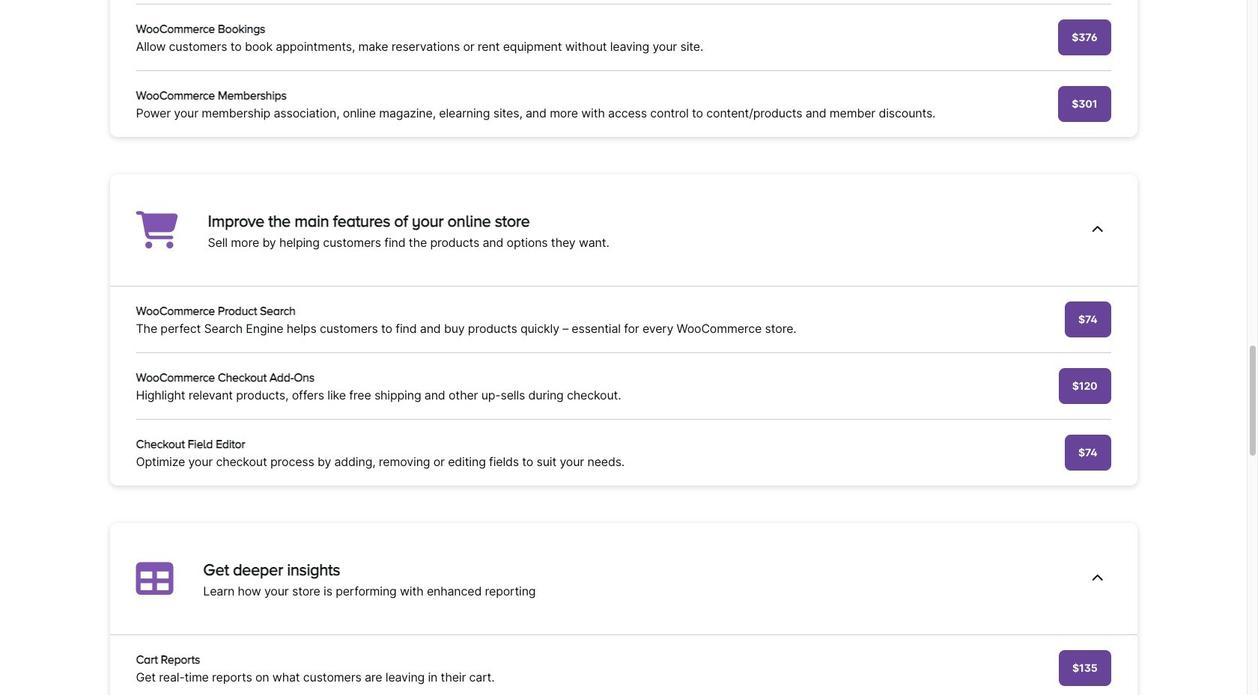 Task type: describe. For each thing, give the bounding box(es) containing it.
chevron up image
[[1092, 224, 1104, 236]]



Task type: vqa. For each thing, say whether or not it's contained in the screenshot.
with
no



